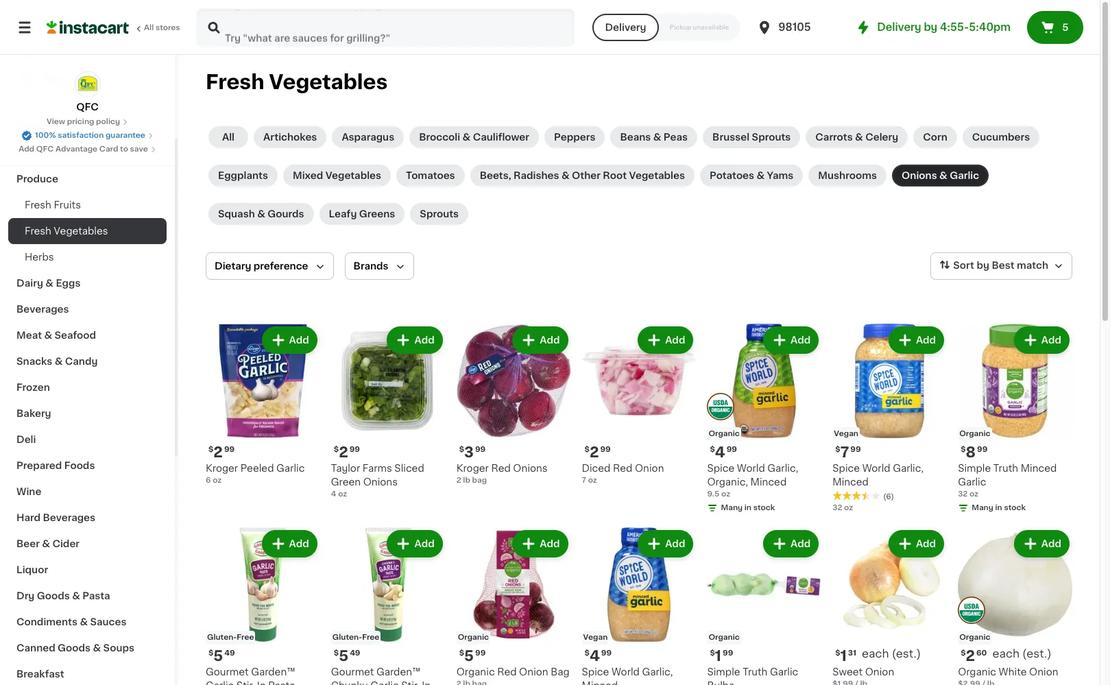 Task type: locate. For each thing, give the bounding box(es) containing it.
1 in from the left
[[745, 504, 752, 512]]

1 many in stock from the left
[[721, 504, 775, 512]]

1 gourmet from the left
[[206, 667, 249, 677]]

spice world garlic, minced up (6)
[[833, 464, 924, 487]]

$ 5 49 up gourmet garden™ garlic stir-in paste
[[209, 649, 235, 663]]

1 horizontal spatial in
[[996, 504, 1003, 512]]

2 gluten- from the left
[[333, 634, 362, 641]]

qfc logo image
[[74, 71, 100, 97]]

gourmet garden™ chunky garlic stir-i
[[331, 667, 431, 685]]

garlic inside kroger peeled garlic 6 oz
[[276, 464, 305, 473]]

0 horizontal spatial $ 4 99
[[585, 649, 612, 663]]

0 horizontal spatial truth
[[743, 667, 768, 677]]

2 horizontal spatial 4
[[715, 445, 726, 460]]

truth for garlic
[[743, 667, 768, 677]]

spice world garlic, minced right bag
[[582, 667, 673, 685]]

7 up 32 oz
[[841, 445, 849, 460]]

2 horizontal spatial spice
[[833, 464, 860, 473]]

$
[[209, 446, 214, 453], [334, 446, 339, 453], [459, 446, 464, 453], [585, 446, 590, 453], [710, 446, 715, 453], [836, 446, 841, 453], [961, 446, 966, 453], [209, 649, 214, 657], [334, 649, 339, 657], [459, 649, 464, 657], [585, 649, 590, 657], [710, 649, 715, 657], [836, 649, 841, 657], [961, 649, 966, 657]]

1 horizontal spatial (est.)
[[1023, 648, 1052, 659]]

chunky
[[331, 681, 368, 685]]

beer & cider link
[[8, 531, 167, 557]]

0 horizontal spatial $ 5 49
[[209, 649, 235, 663]]

5 for organic red onion bag
[[464, 649, 474, 663]]

each (est.) inside $1.31 each (estimated) element
[[862, 648, 921, 659]]

spice for 4
[[582, 667, 609, 677]]

1 horizontal spatial 1
[[841, 649, 847, 663]]

qfc down 100%
[[36, 145, 54, 153]]

gourmet inside gourmet garden™ garlic stir-in paste
[[206, 667, 249, 677]]

oz down green at the left bottom of the page
[[338, 490, 347, 498]]

onion right white
[[1030, 667, 1059, 677]]

49 up gourmet garden™ garlic stir-in paste
[[225, 649, 235, 657]]

1 (est.) from the left
[[892, 648, 921, 659]]

simple truth garlic bulbs
[[708, 667, 799, 685]]

1 stir- from the left
[[237, 681, 257, 685]]

cauliflower
[[473, 132, 530, 142]]

0 horizontal spatial each (est.)
[[862, 648, 921, 659]]

pricing
[[67, 118, 94, 126]]

goods down condiments & sauces
[[58, 643, 91, 653]]

0 vertical spatial beverages
[[16, 305, 69, 314]]

gluten-free
[[207, 634, 254, 641], [333, 634, 380, 641]]

$ inside $ 8 99
[[961, 446, 966, 453]]

garlic down 8
[[958, 477, 987, 487]]

each up sweet onion
[[862, 648, 889, 659]]

0 horizontal spatial 32
[[833, 504, 843, 512]]

0 horizontal spatial stock
[[754, 504, 775, 512]]

beverages
[[16, 305, 69, 314], [43, 513, 95, 523]]

diced red onion 7 oz
[[582, 464, 664, 484]]

0 horizontal spatial garlic,
[[642, 667, 673, 677]]

spice world garlic, minced for 7
[[833, 464, 924, 487]]

8
[[966, 445, 976, 460]]

gluten-free up gourmet garden™ garlic stir-in paste
[[207, 634, 254, 641]]

5 inside button
[[1063, 23, 1069, 32]]

condiments & sauces
[[16, 617, 127, 627]]

2 gluten-free from the left
[[333, 634, 380, 641]]

breakfast link
[[8, 661, 167, 685]]

vegetables up herbs link
[[54, 226, 108, 236]]

dry
[[16, 591, 35, 601]]

(est.) for 1
[[892, 648, 921, 659]]

gourmet for chunky
[[331, 667, 374, 677]]

1 vertical spatial vegan
[[583, 634, 608, 641]]

kroger inside kroger peeled garlic 6 oz
[[206, 464, 238, 473]]

3
[[464, 445, 474, 460]]

farms
[[363, 464, 392, 473]]

1 stock from the left
[[754, 504, 775, 512]]

fresh down produce
[[25, 200, 51, 210]]

(est.) inside $1.31 each (estimated) element
[[892, 648, 921, 659]]

garlic, for 4
[[642, 667, 673, 677]]

fresh up herbs
[[25, 226, 51, 236]]

red for 3
[[491, 464, 511, 473]]

0 vertical spatial onions
[[902, 171, 938, 180]]

0 vertical spatial 4
[[715, 445, 726, 460]]

garlic right chunky
[[371, 681, 399, 685]]

$ inside $ 1 31
[[836, 649, 841, 657]]

world
[[737, 464, 765, 473], [863, 464, 891, 473], [612, 667, 640, 677]]

0 vertical spatial fresh vegetables
[[206, 72, 388, 92]]

gluten- for gourmet garden™ garlic stir-in paste
[[207, 634, 237, 641]]

free up gourmet garden™ garlic stir-in paste
[[237, 634, 254, 641]]

$ 2 99 for diced
[[585, 445, 611, 460]]

many in stock inside product group
[[972, 504, 1026, 512]]

carrots & celery link
[[806, 126, 908, 148]]

free up gourmet garden™ chunky garlic stir-i
[[362, 634, 380, 641]]

0 horizontal spatial spice
[[582, 667, 609, 677]]

49 up chunky
[[350, 649, 361, 657]]

0 horizontal spatial simple
[[708, 667, 741, 677]]

gourmet inside gourmet garden™ chunky garlic stir-i
[[331, 667, 374, 677]]

truth inside simple truth garlic bulbs
[[743, 667, 768, 677]]

item badge image for organic white onion
[[958, 597, 986, 624]]

5 for gourmet garden™ chunky garlic stir-i
[[339, 649, 349, 663]]

garden™ inside gourmet garden™ chunky garlic stir-i
[[377, 667, 421, 677]]

bag
[[472, 477, 487, 484]]

delivery
[[878, 22, 922, 32], [605, 23, 647, 32]]

& left "peas"
[[654, 132, 662, 142]]

2 (est.) from the left
[[1023, 648, 1052, 659]]

32 inside simple truth minced garlic 32 oz
[[958, 490, 968, 498]]

2 vertical spatial 4
[[590, 649, 600, 663]]

beverages link
[[8, 296, 167, 322]]

brussel sprouts
[[713, 132, 791, 142]]

& left gourds
[[257, 209, 265, 219]]

item badge image
[[708, 393, 735, 421], [958, 597, 986, 624]]

gluten- up chunky
[[333, 634, 362, 641]]

& for beans & peas
[[654, 132, 662, 142]]

$ 5 49 up chunky
[[334, 649, 361, 663]]

1 vertical spatial all
[[222, 132, 235, 142]]

hard
[[16, 513, 41, 523]]

vegetables down beans & peas
[[629, 171, 685, 180]]

2 up diced
[[590, 445, 599, 460]]

spice up organic,
[[708, 464, 735, 473]]

0 horizontal spatial fresh vegetables
[[25, 226, 108, 236]]

None search field
[[196, 8, 575, 47]]

garlic right the "peeled"
[[276, 464, 305, 473]]

$ inside "$ 3 99"
[[459, 446, 464, 453]]

1 vertical spatial goods
[[58, 643, 91, 653]]

1 horizontal spatial 32
[[958, 490, 968, 498]]

1 kroger from the left
[[206, 464, 238, 473]]

0 horizontal spatial 4
[[331, 490, 336, 498]]

stir- inside gourmet garden™ garlic stir-in paste
[[237, 681, 257, 685]]

1 horizontal spatial truth
[[994, 464, 1019, 473]]

32 down 8
[[958, 490, 968, 498]]

many down organic,
[[721, 504, 743, 512]]

kroger inside "kroger red onions 2 lb bag"
[[457, 464, 489, 473]]

each for 2
[[993, 648, 1020, 659]]

0 horizontal spatial gourmet
[[206, 667, 249, 677]]

bakery
[[16, 409, 51, 418]]

garlic inside simple truth garlic bulbs
[[770, 667, 799, 677]]

2 vertical spatial onions
[[363, 477, 398, 487]]

1 left the 31
[[841, 649, 847, 663]]

1 horizontal spatial 7
[[841, 445, 849, 460]]

kroger
[[206, 464, 238, 473], [457, 464, 489, 473]]

2 1 from the left
[[841, 649, 847, 663]]

1 $ 2 99 from the left
[[209, 445, 235, 460]]

4
[[715, 445, 726, 460], [331, 490, 336, 498], [590, 649, 600, 663]]

1 1 from the left
[[715, 649, 722, 663]]

0 horizontal spatial 1
[[715, 649, 722, 663]]

$ 2 99 for taylor
[[334, 445, 360, 460]]

simple inside simple truth garlic bulbs
[[708, 667, 741, 677]]

instacart logo image
[[47, 19, 129, 36]]

potatoes
[[710, 171, 755, 180]]

garlic inside gourmet garden™ garlic stir-in paste
[[206, 681, 234, 685]]

stores
[[156, 24, 180, 32]]

1 horizontal spatial vegan
[[834, 430, 859, 438]]

candy
[[65, 357, 98, 366]]

onion for diced red onion 7 oz
[[635, 464, 664, 473]]

brands
[[354, 261, 389, 271]]

simple
[[958, 464, 991, 473], [708, 667, 741, 677]]

1 vertical spatial fresh
[[25, 200, 51, 210]]

many for 8
[[972, 504, 994, 512]]

world for 7
[[863, 464, 891, 473]]

3 $ 2 99 from the left
[[585, 445, 611, 460]]

spice inside product group
[[833, 464, 860, 473]]

1 49 from the left
[[225, 649, 235, 657]]

by left 4:55-
[[924, 22, 938, 32]]

gluten- up gourmet garden™ garlic stir-in paste
[[207, 634, 237, 641]]

delivery inside button
[[605, 23, 647, 32]]

world right bag
[[612, 667, 640, 677]]

gluten-free up chunky
[[333, 634, 380, 641]]

$ inside '$ 5 99'
[[459, 649, 464, 657]]

2 left lb
[[457, 477, 461, 484]]

add
[[19, 145, 34, 153], [289, 335, 309, 345], [415, 335, 435, 345], [540, 335, 560, 345], [666, 335, 686, 345], [791, 335, 811, 345], [916, 335, 936, 345], [1042, 335, 1062, 345], [289, 539, 309, 549], [415, 539, 435, 549], [540, 539, 560, 549], [666, 539, 686, 549], [791, 539, 811, 549], [916, 539, 936, 549], [1042, 539, 1062, 549]]

delivery by 4:55-5:40pm
[[878, 22, 1011, 32]]

1 horizontal spatial each (est.)
[[993, 648, 1052, 659]]

1 horizontal spatial stir-
[[401, 681, 422, 685]]

all left stores
[[144, 24, 154, 32]]

1 vertical spatial 32
[[833, 504, 843, 512]]

stock for 4
[[754, 504, 775, 512]]

0 horizontal spatial by
[[924, 22, 938, 32]]

$ 4 99 for spice world garlic, minced
[[585, 649, 612, 663]]

2 kroger from the left
[[457, 464, 489, 473]]

1 garden™ from the left
[[251, 667, 295, 677]]

potatoes & yams link
[[700, 165, 804, 187]]

goods up condiments
[[37, 591, 70, 601]]

by inside best match sort by field
[[977, 261, 990, 270]]

each up organic white onion at the bottom of the page
[[993, 648, 1020, 659]]

lists link
[[8, 64, 167, 92]]

in down spice world garlic, organic, minced 9.5 oz
[[745, 504, 752, 512]]

vegetables
[[269, 72, 388, 92], [326, 171, 381, 180], [629, 171, 685, 180], [54, 226, 108, 236]]

0 horizontal spatial each
[[862, 648, 889, 659]]

goods for canned
[[58, 643, 91, 653]]

2 gourmet from the left
[[331, 667, 374, 677]]

garlic, inside product group
[[893, 464, 924, 473]]

delivery for delivery by 4:55-5:40pm
[[878, 22, 922, 32]]

oz inside spice world garlic, organic, minced 9.5 oz
[[722, 490, 731, 498]]

onion inside diced red onion 7 oz
[[635, 464, 664, 473]]

$ 1 99
[[710, 649, 734, 663]]

2 horizontal spatial $ 2 99
[[585, 445, 611, 460]]

gluten- for gourmet garden™ chunky garlic stir-i
[[333, 634, 362, 641]]

delivery for delivery
[[605, 23, 647, 32]]

product group
[[206, 324, 320, 486], [331, 324, 446, 500], [457, 324, 571, 486], [582, 324, 697, 486], [708, 324, 822, 516], [833, 324, 947, 514], [958, 324, 1073, 516], [206, 527, 320, 685], [331, 527, 446, 685], [457, 527, 571, 685], [582, 527, 697, 685], [708, 527, 822, 685], [833, 527, 947, 685], [958, 527, 1073, 685]]

& right meat
[[44, 331, 52, 340]]

7 inside diced red onion 7 oz
[[582, 477, 587, 484]]

product group containing 7
[[833, 324, 947, 514]]

organic up $ 8 99
[[960, 430, 991, 438]]

1 horizontal spatial $ 5 49
[[334, 649, 361, 663]]

1 vertical spatial spice world garlic, minced
[[582, 667, 673, 685]]

many in stock for 4
[[721, 504, 775, 512]]

2 left 60
[[966, 649, 975, 663]]

many in stock down spice world garlic, organic, minced 9.5 oz
[[721, 504, 775, 512]]

1 vertical spatial truth
[[743, 667, 768, 677]]

oz inside diced red onion 7 oz
[[588, 477, 597, 484]]

many
[[721, 504, 743, 512], [972, 504, 994, 512]]

1 gluten- from the left
[[207, 634, 237, 641]]

oz down $ 8 99
[[970, 490, 979, 498]]

mixed vegetables link
[[283, 165, 391, 187]]

canned
[[16, 643, 55, 653]]

paste
[[268, 681, 296, 685]]

0 horizontal spatial 7
[[582, 477, 587, 484]]

dry goods & pasta link
[[8, 583, 167, 609]]

in inside product group
[[996, 504, 1003, 512]]

1 horizontal spatial by
[[977, 261, 990, 270]]

spice world garlic, minced inside product group
[[833, 464, 924, 487]]

garlic, for 7
[[893, 464, 924, 473]]

& down corn link
[[940, 171, 948, 180]]

0 horizontal spatial item badge image
[[708, 393, 735, 421]]

red inside "kroger red onions 2 lb bag"
[[491, 464, 511, 473]]

sprouts down tomatoes
[[420, 209, 459, 219]]

simple inside simple truth minced garlic 32 oz
[[958, 464, 991, 473]]

by for delivery
[[924, 22, 938, 32]]

deli
[[16, 435, 36, 445]]

corn
[[924, 132, 948, 142]]

oz down diced
[[588, 477, 597, 484]]

& left sauces at the left bottom of page
[[80, 617, 88, 627]]

(est.) up white
[[1023, 648, 1052, 659]]

1 vertical spatial simple
[[708, 667, 741, 677]]

2 each (est.) from the left
[[993, 648, 1052, 659]]

1 horizontal spatial garlic,
[[768, 464, 799, 473]]

stock inside product group
[[1005, 504, 1026, 512]]

1 horizontal spatial kroger
[[457, 464, 489, 473]]

1 vertical spatial $ 4 99
[[585, 649, 612, 663]]

sweet onion
[[833, 667, 895, 677]]

simple up 'bulbs'
[[708, 667, 741, 677]]

0 vertical spatial item badge image
[[708, 393, 735, 421]]

1 horizontal spatial free
[[362, 634, 380, 641]]

1 horizontal spatial delivery
[[878, 22, 922, 32]]

garden™ inside gourmet garden™ garlic stir-in paste
[[251, 667, 295, 677]]

hard beverages link
[[8, 505, 167, 531]]

oz inside taylor farms sliced green onions 4 oz
[[338, 490, 347, 498]]

each (est.) inside $2.60 each (estimated) element
[[993, 648, 1052, 659]]

vegan inside product group
[[834, 430, 859, 438]]

2 horizontal spatial onions
[[902, 171, 938, 180]]

truth inside simple truth minced garlic 32 oz
[[994, 464, 1019, 473]]

2 in from the left
[[996, 504, 1003, 512]]

0 vertical spatial sprouts
[[752, 132, 791, 142]]

1 vertical spatial item badge image
[[958, 597, 986, 624]]

each (est.) for 2
[[993, 648, 1052, 659]]

0 vertical spatial all
[[144, 24, 154, 32]]

0 horizontal spatial garden™
[[251, 667, 295, 677]]

1 gluten-free from the left
[[207, 634, 254, 641]]

1 each from the left
[[862, 648, 889, 659]]

qfc up view pricing policy link
[[76, 102, 99, 112]]

policy
[[96, 118, 120, 126]]

$ 2 99 up 6
[[209, 445, 235, 460]]

condiments
[[16, 617, 78, 627]]

0 vertical spatial vegan
[[834, 430, 859, 438]]

gourds
[[268, 209, 304, 219]]

2 vertical spatial fresh
[[25, 226, 51, 236]]

red inside diced red onion 7 oz
[[613, 464, 633, 473]]

beverages inside the beverages link
[[16, 305, 69, 314]]

oz down organic,
[[722, 490, 731, 498]]

many inside product group
[[972, 504, 994, 512]]

0 vertical spatial truth
[[994, 464, 1019, 473]]

fresh vegetables down fruits
[[25, 226, 108, 236]]

spice inside spice world garlic, organic, minced 9.5 oz
[[708, 464, 735, 473]]

beverages down 'dairy & eggs'
[[16, 305, 69, 314]]

spice down $ 7 99
[[833, 464, 860, 473]]

2 stir- from the left
[[401, 681, 422, 685]]

0 vertical spatial simple
[[958, 464, 991, 473]]

garlic
[[950, 171, 980, 180], [276, 464, 305, 473], [958, 477, 987, 487], [770, 667, 799, 677], [206, 681, 234, 685], [371, 681, 399, 685]]

2 free from the left
[[362, 634, 380, 641]]

herbs
[[25, 252, 54, 262]]

kroger red onions 2 lb bag
[[457, 464, 548, 484]]

32 down $ 7 99
[[833, 504, 843, 512]]

produce link
[[8, 166, 167, 192]]

0 horizontal spatial free
[[237, 634, 254, 641]]

fresh vegetables up artichokes
[[206, 72, 388, 92]]

1 horizontal spatial many in stock
[[972, 504, 1026, 512]]

garlic for simple truth garlic bulbs
[[770, 667, 799, 677]]

gourmet for garlic
[[206, 667, 249, 677]]

minced inside simple truth minced garlic 32 oz
[[1021, 464, 1057, 473]]

minced inside spice world garlic, organic, minced 9.5 oz
[[751, 477, 787, 487]]

stir- inside gourmet garden™ chunky garlic stir-i
[[401, 681, 422, 685]]

satisfaction
[[58, 132, 104, 139]]

1 horizontal spatial spice
[[708, 464, 735, 473]]

snacks
[[16, 357, 52, 366]]

fresh for produce
[[25, 200, 51, 210]]

0 horizontal spatial gluten-free
[[207, 634, 254, 641]]

1 vertical spatial sprouts
[[420, 209, 459, 219]]

sauces
[[90, 617, 127, 627]]

0 horizontal spatial world
[[612, 667, 640, 677]]

0 vertical spatial goods
[[37, 591, 70, 601]]

2 up kroger peeled garlic 6 oz
[[214, 445, 223, 460]]

1 horizontal spatial spice world garlic, minced
[[833, 464, 924, 487]]

2 many in stock from the left
[[972, 504, 1026, 512]]

$ 5 49 for gourmet garden™ garlic stir-in paste
[[209, 649, 235, 663]]

garden™
[[251, 667, 295, 677], [377, 667, 421, 677]]

★★★★★
[[833, 491, 881, 501], [833, 491, 881, 501]]

each (est.) up sweet onion
[[862, 648, 921, 659]]

1 vertical spatial 7
[[582, 477, 587, 484]]

0 horizontal spatial many
[[721, 504, 743, 512]]

stock down spice world garlic, organic, minced 9.5 oz
[[754, 504, 775, 512]]

2 many from the left
[[972, 504, 994, 512]]

stock down simple truth minced garlic 32 oz
[[1005, 504, 1026, 512]]

0 horizontal spatial delivery
[[605, 23, 647, 32]]

0 horizontal spatial in
[[745, 504, 752, 512]]

(est.) up sweet onion
[[892, 648, 921, 659]]

& for condiments & sauces
[[80, 617, 88, 627]]

by right the sort
[[977, 261, 990, 270]]

broccoli
[[419, 132, 460, 142]]

2 horizontal spatial world
[[863, 464, 891, 473]]

5 button
[[1028, 11, 1084, 44]]

in
[[257, 681, 266, 685]]

service type group
[[593, 14, 740, 41]]

garlic for kroger peeled garlic 6 oz
[[276, 464, 305, 473]]

0 horizontal spatial spice world garlic, minced
[[582, 667, 673, 685]]

best
[[992, 261, 1015, 270]]

each (est.) up white
[[993, 648, 1052, 659]]

foods
[[64, 461, 95, 471]]

1 horizontal spatial qfc
[[76, 102, 99, 112]]

garlic left sweet
[[770, 667, 799, 677]]

1 vertical spatial by
[[977, 261, 990, 270]]

& left candy
[[55, 357, 63, 366]]

oz right 6
[[213, 477, 222, 484]]

2 horizontal spatial garlic,
[[893, 464, 924, 473]]

2 up taylor
[[339, 445, 348, 460]]

1 vertical spatial fresh vegetables
[[25, 226, 108, 236]]

garlic down corn link
[[950, 171, 980, 180]]

simple for garlic
[[958, 464, 991, 473]]

& left eggs on the left of the page
[[45, 279, 53, 288]]

product group containing 3
[[457, 324, 571, 486]]

organic down $ 2 60
[[958, 667, 997, 677]]

1 horizontal spatial garden™
[[377, 667, 421, 677]]

kroger up 6
[[206, 464, 238, 473]]

garden™ for in
[[251, 667, 295, 677]]

1 each (est.) from the left
[[862, 648, 921, 659]]

2 garden™ from the left
[[377, 667, 421, 677]]

& left soups
[[93, 643, 101, 653]]

fresh up all link
[[206, 72, 264, 92]]

meat
[[16, 331, 42, 340]]

gluten-free for gourmet garden™ chunky garlic stir-i
[[333, 634, 380, 641]]

& for squash & gourds
[[257, 209, 265, 219]]

1 up 'bulbs'
[[715, 649, 722, 663]]

1 horizontal spatial gourmet
[[331, 667, 374, 677]]

2 49 from the left
[[350, 649, 361, 657]]

world up organic,
[[737, 464, 765, 473]]

sliced
[[395, 464, 424, 473]]

tomatoes link
[[397, 165, 465, 187]]

oz inside simple truth minced garlic 32 oz
[[970, 490, 979, 498]]

5 for gourmet garden™ garlic stir-in paste
[[214, 649, 223, 663]]

garlic left in
[[206, 681, 234, 685]]

1 horizontal spatial $ 4 99
[[710, 445, 737, 460]]

onion right diced
[[635, 464, 664, 473]]

2 $ 2 99 from the left
[[334, 445, 360, 460]]

world inside product group
[[863, 464, 891, 473]]

0 horizontal spatial 49
[[225, 649, 235, 657]]

garlic inside simple truth minced garlic 32 oz
[[958, 477, 987, 487]]

2
[[214, 445, 223, 460], [339, 445, 348, 460], [590, 445, 599, 460], [457, 477, 461, 484], [966, 649, 975, 663]]

garlic inside gourmet garden™ chunky garlic stir-i
[[371, 681, 399, 685]]

kroger up lb
[[457, 464, 489, 473]]

garlic,
[[768, 464, 799, 473], [893, 464, 924, 473], [642, 667, 673, 677]]

1 horizontal spatial 49
[[350, 649, 361, 657]]

1 free from the left
[[237, 634, 254, 641]]

simple down $ 8 99
[[958, 464, 991, 473]]

many in stock for 8
[[972, 504, 1026, 512]]

$ inside $ 1 99
[[710, 649, 715, 657]]

1 vertical spatial 4
[[331, 490, 336, 498]]

(est.) inside $2.60 each (estimated) element
[[1023, 648, 1052, 659]]

1 horizontal spatial each
[[993, 648, 1020, 659]]

$ 5 49
[[209, 649, 235, 663], [334, 649, 361, 663]]

in for 4
[[745, 504, 752, 512]]

1 many from the left
[[721, 504, 743, 512]]

1 $ 5 49 from the left
[[209, 649, 235, 663]]

1 horizontal spatial 4
[[590, 649, 600, 663]]

delivery by 4:55-5:40pm link
[[856, 19, 1011, 36]]

$ 2 99
[[209, 445, 235, 460], [334, 445, 360, 460], [585, 445, 611, 460]]

$2.60 each (estimated) element
[[958, 647, 1073, 665]]

sort by
[[954, 261, 990, 270]]

beverages up the cider
[[43, 513, 95, 523]]

organic down '$ 5 99'
[[457, 667, 495, 677]]

1 vertical spatial qfc
[[36, 145, 54, 153]]

2 each from the left
[[993, 648, 1020, 659]]

2 stock from the left
[[1005, 504, 1026, 512]]

& left yams
[[757, 171, 765, 180]]

bulbs
[[708, 681, 735, 685]]

many down simple truth minced garlic 32 oz
[[972, 504, 994, 512]]

gluten-free for gourmet garden™ garlic stir-in paste
[[207, 634, 254, 641]]

1 for $ 1 31
[[841, 649, 847, 663]]

save
[[130, 145, 148, 153]]

1 horizontal spatial gluten-
[[333, 634, 362, 641]]

all up 'eggplants'
[[222, 132, 235, 142]]

5
[[1063, 23, 1069, 32], [214, 649, 223, 663], [339, 649, 349, 663], [464, 649, 474, 663]]

1 horizontal spatial gluten-free
[[333, 634, 380, 641]]

sprouts up yams
[[752, 132, 791, 142]]

onions inside taylor farms sliced green onions 4 oz
[[363, 477, 398, 487]]

2 $ 5 49 from the left
[[334, 649, 361, 663]]

taylor farms sliced green onions 4 oz
[[331, 464, 424, 498]]

2 for diced red onion
[[590, 445, 599, 460]]

by inside delivery by 4:55-5:40pm link
[[924, 22, 938, 32]]

in for 8
[[996, 504, 1003, 512]]

onion left bag
[[519, 667, 549, 677]]

buy it again link
[[8, 37, 167, 64]]

organic up '$ 5 99'
[[458, 634, 489, 641]]

0 horizontal spatial vegan
[[583, 634, 608, 641]]

all for all stores
[[144, 24, 154, 32]]

1 horizontal spatial stock
[[1005, 504, 1026, 512]]

1 horizontal spatial world
[[737, 464, 765, 473]]

0 horizontal spatial stir-
[[237, 681, 257, 685]]

spice world garlic, minced for 4
[[582, 667, 673, 685]]

each (est.)
[[862, 648, 921, 659], [993, 648, 1052, 659]]

0 vertical spatial 7
[[841, 445, 849, 460]]

$ 2 99 up diced
[[585, 445, 611, 460]]

49 for gourmet garden™ garlic stir-in paste
[[225, 649, 235, 657]]

0 horizontal spatial $ 2 99
[[209, 445, 235, 460]]

world up (6)
[[863, 464, 891, 473]]

organic inside product group
[[960, 430, 991, 438]]

canned goods & soups link
[[8, 635, 167, 661]]

in
[[745, 504, 752, 512], [996, 504, 1003, 512]]

0 horizontal spatial gluten-
[[207, 634, 237, 641]]

oz down $ 7 99
[[845, 504, 854, 512]]

& right broccoli
[[463, 132, 471, 142]]

fruits
[[54, 200, 81, 210]]

0 vertical spatial spice world garlic, minced
[[833, 464, 924, 487]]



Task type: describe. For each thing, give the bounding box(es) containing it.
artichokes
[[263, 132, 317, 142]]

cucumbers link
[[963, 126, 1040, 148]]

brands button
[[345, 252, 414, 280]]

onion for organic red onion bag
[[519, 667, 549, 677]]

carrots
[[816, 132, 853, 142]]

add qfc advantage card to save link
[[19, 144, 156, 155]]

garden™ for stir-
[[377, 667, 421, 677]]

condiments & sauces link
[[8, 609, 167, 635]]

0 vertical spatial qfc
[[76, 102, 99, 112]]

Search field
[[198, 10, 574, 45]]

wine link
[[8, 479, 167, 505]]

2 for kroger peeled garlic
[[214, 445, 223, 460]]

& for meat & seafood
[[44, 331, 52, 340]]

99 inside $ 7 99
[[851, 446, 861, 453]]

all for all
[[222, 132, 235, 142]]

lb
[[463, 477, 471, 484]]

spice for 7
[[833, 464, 860, 473]]

99 inside "$ 3 99"
[[475, 446, 486, 453]]

9.5
[[708, 490, 720, 498]]

& for beer & cider
[[42, 539, 50, 549]]

beer & cider
[[16, 539, 80, 549]]

& left pasta
[[72, 591, 80, 601]]

squash & gourds
[[218, 209, 304, 219]]

99 inside $ 1 99
[[723, 649, 734, 657]]

fresh vegetables link
[[8, 218, 167, 244]]

vegetables up leafy greens link at the left of page
[[326, 171, 381, 180]]

radishes
[[514, 171, 559, 180]]

beverages inside hard beverages 'link'
[[43, 513, 95, 523]]

dairy & eggs link
[[8, 270, 167, 296]]

onion for organic white onion
[[1030, 667, 1059, 677]]

0 horizontal spatial qfc
[[36, 145, 54, 153]]

thanksgiving link
[[8, 140, 167, 166]]

hard beverages
[[16, 513, 95, 523]]

(est.) for 2
[[1023, 648, 1052, 659]]

60
[[977, 649, 987, 657]]

beets, radishes & other root vegetables link
[[470, 165, 695, 187]]

recipes
[[16, 122, 57, 132]]

simple for bulbs
[[708, 667, 741, 677]]

7 inside product group
[[841, 445, 849, 460]]

asparagus
[[342, 132, 395, 142]]

fresh for fresh fruits
[[25, 226, 51, 236]]

corn link
[[914, 126, 957, 148]]

potatoes & yams
[[710, 171, 794, 180]]

bag
[[551, 667, 570, 677]]

$1.31 each (estimated) element
[[833, 647, 947, 665]]

kroger for 3
[[457, 464, 489, 473]]

organic up $ 1 99
[[709, 634, 740, 641]]

$ 4 99 for spice world garlic, organic, minced
[[710, 445, 737, 460]]

mixed
[[293, 171, 323, 180]]

organic up 60
[[960, 634, 991, 641]]

free for stir-
[[237, 634, 254, 641]]

beer
[[16, 539, 40, 549]]

oz inside kroger peeled garlic 6 oz
[[213, 477, 222, 484]]

view
[[47, 118, 65, 126]]

it
[[60, 46, 67, 56]]

garlic for onions & garlic
[[950, 171, 980, 180]]

produce
[[16, 174, 58, 184]]

leafy greens
[[329, 209, 395, 219]]

wine
[[16, 487, 41, 497]]

greens
[[359, 209, 395, 219]]

& for potatoes & yams
[[757, 171, 765, 180]]

sprouts link
[[410, 203, 469, 225]]

1 horizontal spatial sprouts
[[752, 132, 791, 142]]

$ 5 99
[[459, 649, 486, 663]]

green
[[331, 477, 361, 487]]

32 oz
[[833, 504, 854, 512]]

sweet
[[833, 667, 863, 677]]

$ 3 99
[[459, 445, 486, 460]]

goods for dry
[[37, 591, 70, 601]]

$ inside $ 7 99
[[836, 446, 841, 453]]

& for dairy & eggs
[[45, 279, 53, 288]]

4 for spice world garlic, minced
[[590, 649, 600, 663]]

fresh fruits link
[[8, 192, 167, 218]]

$ 5 49 for gourmet garden™ chunky garlic stir-i
[[334, 649, 361, 663]]

peeled
[[241, 464, 274, 473]]

$ 2 99 for kroger
[[209, 445, 235, 460]]

dietary preference button
[[206, 252, 334, 280]]

kroger for 2
[[206, 464, 238, 473]]

0 vertical spatial fresh
[[206, 72, 264, 92]]

artichokes link
[[254, 126, 327, 148]]

Best match Sort by field
[[931, 252, 1073, 280]]

onion down $1.31 each (estimated) element
[[866, 667, 895, 677]]

4 inside taylor farms sliced green onions 4 oz
[[331, 490, 336, 498]]

0 horizontal spatial sprouts
[[420, 209, 459, 219]]

leafy
[[329, 209, 357, 219]]

to
[[120, 145, 128, 153]]

mushrooms
[[819, 171, 877, 180]]

cucumbers
[[973, 132, 1030, 142]]

100% satisfaction guarantee button
[[21, 128, 154, 141]]

onions inside "kroger red onions 2 lb bag"
[[513, 464, 548, 473]]

peas
[[664, 132, 688, 142]]

2 inside $2.60 each (estimated) element
[[966, 649, 975, 663]]

1 for $ 1 99
[[715, 649, 722, 663]]

buy
[[38, 46, 58, 56]]

& for carrots & celery
[[855, 132, 863, 142]]

peppers link
[[545, 126, 605, 148]]

stock for 8
[[1005, 504, 1026, 512]]

garlic, inside spice world garlic, organic, minced 9.5 oz
[[768, 464, 799, 473]]

seafood
[[55, 331, 96, 340]]

vegan for 7
[[834, 430, 859, 438]]

garlic for gourmet garden™ garlic stir-in paste
[[206, 681, 234, 685]]

vegetables up artichokes link
[[269, 72, 388, 92]]

lists
[[38, 73, 62, 83]]

organic red onion bag
[[457, 667, 570, 677]]

99 inside $ 8 99
[[978, 446, 988, 453]]

frozen link
[[8, 375, 167, 401]]

item badge image for spice world garlic, organic, minced
[[708, 393, 735, 421]]

yams
[[767, 171, 794, 180]]

world for 4
[[612, 667, 640, 677]]

31
[[848, 649, 857, 657]]

peppers
[[554, 132, 596, 142]]

& for broccoli & cauliflower
[[463, 132, 471, 142]]

broccoli & cauliflower link
[[410, 126, 539, 148]]

each for 1
[[862, 648, 889, 659]]

free for garlic
[[362, 634, 380, 641]]

beets,
[[480, 171, 512, 180]]

100%
[[35, 132, 56, 139]]

red for 2
[[613, 464, 633, 473]]

world inside spice world garlic, organic, minced 9.5 oz
[[737, 464, 765, 473]]

4 for spice world garlic, organic, minced
[[715, 445, 726, 460]]

49 for gourmet garden™ chunky garlic stir-i
[[350, 649, 361, 657]]

organic up organic,
[[709, 430, 740, 438]]

qfc link
[[74, 71, 100, 114]]

best match
[[992, 261, 1049, 270]]

by for sort
[[977, 261, 990, 270]]

truth for minced
[[994, 464, 1019, 473]]

& for snacks & candy
[[55, 357, 63, 366]]

many for 4
[[721, 504, 743, 512]]

prepared foods link
[[8, 453, 167, 479]]

all stores link
[[47, 8, 181, 47]]

onions & garlic
[[902, 171, 980, 180]]

vegan for 4
[[583, 634, 608, 641]]

5:40pm
[[969, 22, 1011, 32]]

beets, radishes & other root vegetables
[[480, 171, 685, 180]]

kroger peeled garlic 6 oz
[[206, 464, 305, 484]]

$ 2 60
[[961, 649, 987, 663]]

99 inside '$ 5 99'
[[475, 649, 486, 657]]

2 inside "kroger red onions 2 lb bag"
[[457, 477, 461, 484]]

snacks & candy link
[[8, 348, 167, 375]]

frozen
[[16, 383, 50, 392]]

product group containing 8
[[958, 324, 1073, 516]]

other
[[572, 171, 601, 180]]

tomatoes
[[406, 171, 455, 180]]

each (est.) for 1
[[862, 648, 921, 659]]

1 horizontal spatial fresh vegetables
[[206, 72, 388, 92]]

simple truth minced garlic 32 oz
[[958, 464, 1057, 498]]

& left other at the right of the page
[[562, 171, 570, 180]]

match
[[1017, 261, 1049, 270]]

2 for taylor farms sliced green onions
[[339, 445, 348, 460]]

mixed vegetables
[[293, 171, 381, 180]]

brussel
[[713, 132, 750, 142]]

diced
[[582, 464, 611, 473]]

brussel sprouts link
[[703, 126, 801, 148]]

& for onions & garlic
[[940, 171, 948, 180]]

breakfast
[[16, 670, 64, 679]]

again
[[69, 46, 96, 56]]

$ inside $ 2 60
[[961, 649, 966, 657]]



Task type: vqa. For each thing, say whether or not it's contained in the screenshot.
Kellogg's Krave Cold Breakfast Cereal, 7 Vitamins and Minerals, Made with Whole Grain, Chocolate
no



